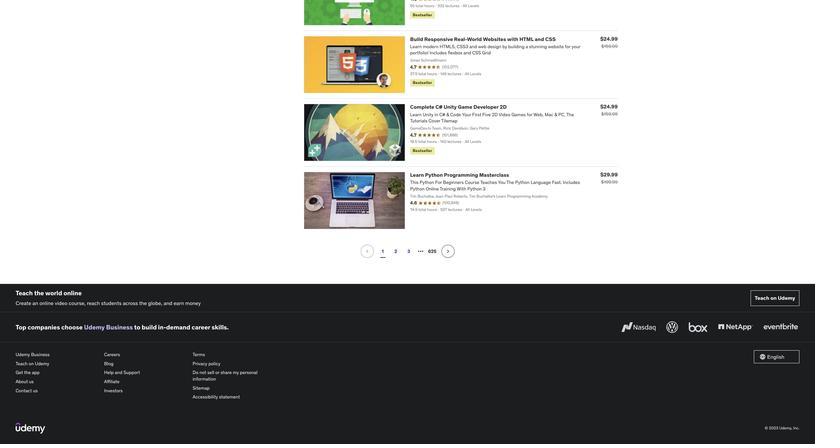 Task type: describe. For each thing, give the bounding box(es) containing it.
2
[[395, 248, 398, 254]]

1 link
[[377, 245, 390, 258]]

and inside careers blog help and support affiliate investors
[[115, 370, 122, 376]]

accessibility
[[193, 394, 218, 400]]

html
[[520, 36, 534, 42]]

0 vertical spatial us
[[29, 379, 34, 385]]

terms privacy policy do not sell or share my personal information sitemap accessibility statement
[[193, 352, 258, 400]]

$24.99 for build responsive real-world websites with html and css
[[601, 35, 618, 42]]

learn
[[410, 172, 424, 178]]

nasdaq image
[[620, 320, 658, 335]]

careers link
[[104, 350, 188, 359]]

build responsive real-world websites with html and css link
[[410, 36, 556, 42]]

build
[[410, 36, 423, 42]]

0 vertical spatial udemy business link
[[84, 323, 133, 331]]

$24.99 $159.99 for complete c# unity game developer 2d
[[601, 103, 618, 117]]

affiliate link
[[104, 377, 188, 386]]

learn python programming masterclass
[[410, 172, 510, 178]]

video
[[55, 300, 67, 306]]

share
[[221, 370, 232, 376]]

get
[[16, 370, 23, 376]]

complete
[[410, 104, 435, 110]]

$199.99
[[602, 179, 618, 185]]

with
[[508, 36, 519, 42]]

teach on udemy
[[755, 295, 796, 301]]

websites
[[483, 36, 507, 42]]

$29.99 $199.99
[[601, 171, 618, 185]]

udemy up app
[[35, 361, 49, 367]]

accessibility statement link
[[193, 393, 276, 402]]

english
[[768, 354, 785, 360]]

1 vertical spatial us
[[33, 388, 38, 394]]

not
[[200, 370, 206, 376]]

create
[[16, 300, 31, 306]]

625
[[428, 248, 437, 254]]

information
[[193, 376, 216, 382]]

world
[[45, 289, 62, 297]]

terms
[[193, 352, 205, 358]]

top
[[16, 323, 26, 331]]

contact
[[16, 388, 32, 394]]

earn
[[174, 300, 184, 306]]

learn python programming masterclass link
[[410, 172, 510, 178]]

2 link
[[390, 245, 403, 258]]

2 horizontal spatial the
[[139, 300, 147, 306]]

volkswagen image
[[666, 320, 680, 335]]

help and support link
[[104, 368, 188, 377]]

on inside 'udemy business teach on udemy get the app about us contact us'
[[29, 361, 34, 367]]

about
[[16, 379, 28, 385]]

ellipsis image
[[417, 248, 425, 255]]

udemy image
[[16, 423, 45, 434]]

career
[[192, 323, 210, 331]]

udemy right choose
[[84, 323, 105, 331]]

and inside "teach the world online create an online video course, reach students across the globe, and earn money"
[[164, 300, 172, 306]]

demand
[[166, 323, 190, 331]]

teach the world online create an online video course, reach students across the globe, and earn money
[[16, 289, 201, 306]]

build responsive real-world websites with html and css
[[410, 36, 556, 42]]

$159.99 for build responsive real-world websites with html and css
[[602, 43, 618, 49]]

support
[[124, 370, 140, 376]]

blog
[[104, 361, 114, 367]]

previous page image
[[364, 248, 371, 255]]

c#
[[436, 104, 443, 110]]

game
[[458, 104, 473, 110]]

3 link
[[403, 245, 416, 258]]

or
[[215, 370, 220, 376]]

masterclass
[[480, 172, 510, 178]]

1 horizontal spatial business
[[106, 323, 133, 331]]

real-
[[454, 36, 467, 42]]

personal
[[240, 370, 258, 376]]

inc.
[[794, 425, 800, 430]]

sitemap link
[[193, 384, 276, 393]]

udemy up get
[[16, 352, 30, 358]]

0 horizontal spatial teach on udemy link
[[16, 359, 99, 368]]

0 vertical spatial online
[[64, 289, 82, 297]]

policy
[[209, 361, 221, 367]]

©
[[765, 425, 769, 430]]

privacy policy link
[[193, 359, 276, 368]]

udemy up eventbrite image
[[778, 295, 796, 301]]

udemy business teach on udemy get the app about us contact us
[[16, 352, 50, 394]]

3
[[408, 248, 411, 254]]



Task type: vqa. For each thing, say whether or not it's contained in the screenshot.
bottom online
yes



Task type: locate. For each thing, give the bounding box(es) containing it.
globe,
[[148, 300, 163, 306]]

business up app
[[31, 352, 50, 358]]

$24.99 $159.99 for build responsive real-world websites with html and css
[[601, 35, 618, 49]]

css
[[546, 36, 556, 42]]

$29.99
[[601, 171, 618, 178]]

and left earn
[[164, 300, 172, 306]]

app
[[32, 370, 40, 376]]

netapp image
[[717, 320, 755, 335]]

terms link
[[193, 350, 276, 359]]

on
[[771, 295, 777, 301], [29, 361, 34, 367]]

contact us link
[[16, 386, 99, 395]]

investors
[[104, 388, 123, 394]]

reach
[[87, 300, 100, 306]]

online right an
[[39, 300, 54, 306]]

privacy
[[193, 361, 208, 367]]

the
[[34, 289, 44, 297], [139, 300, 147, 306], [24, 370, 31, 376]]

2d
[[500, 104, 507, 110]]

0 vertical spatial the
[[34, 289, 44, 297]]

1 vertical spatial and
[[164, 300, 172, 306]]

choose
[[61, 323, 83, 331]]

1 horizontal spatial online
[[64, 289, 82, 297]]

2 $159.99 from the top
[[602, 111, 618, 117]]

us
[[29, 379, 34, 385], [33, 388, 38, 394]]

business inside 'udemy business teach on udemy get the app about us contact us'
[[31, 352, 50, 358]]

1 vertical spatial udemy business link
[[16, 350, 99, 359]]

udemy business link down the 'students'
[[84, 323, 133, 331]]

1 vertical spatial the
[[139, 300, 147, 306]]

developer
[[474, 104, 499, 110]]

online up the course,
[[64, 289, 82, 297]]

the up an
[[34, 289, 44, 297]]

statement
[[219, 394, 240, 400]]

0 vertical spatial and
[[535, 36, 545, 42]]

2 vertical spatial the
[[24, 370, 31, 376]]

and
[[535, 36, 545, 42], [164, 300, 172, 306], [115, 370, 122, 376]]

0 vertical spatial on
[[771, 295, 777, 301]]

2 $24.99 from the top
[[601, 103, 618, 110]]

teach for the
[[16, 289, 33, 297]]

my
[[233, 370, 239, 376]]

careers
[[104, 352, 120, 358]]

and left css
[[535, 36, 545, 42]]

1 horizontal spatial teach on udemy link
[[751, 290, 800, 306]]

teach inside 'udemy business teach on udemy get the app about us contact us'
[[16, 361, 28, 367]]

to
[[134, 323, 140, 331]]

investors link
[[104, 386, 188, 395]]

and right help
[[115, 370, 122, 376]]

the left globe,
[[139, 300, 147, 306]]

0 vertical spatial business
[[106, 323, 133, 331]]

box image
[[688, 320, 710, 335]]

0 horizontal spatial business
[[31, 352, 50, 358]]

on up app
[[29, 361, 34, 367]]

across
[[123, 300, 138, 306]]

teach inside "teach the world online create an online video course, reach students across the globe, and earn money"
[[16, 289, 33, 297]]

1 vertical spatial teach on udemy link
[[16, 359, 99, 368]]

the right get
[[24, 370, 31, 376]]

0 vertical spatial $24.99
[[601, 35, 618, 42]]

© 2023 udemy, inc.
[[765, 425, 800, 430]]

python
[[425, 172, 443, 178]]

1 horizontal spatial on
[[771, 295, 777, 301]]

1 vertical spatial $159.99
[[602, 111, 618, 117]]

business left to on the left bottom of the page
[[106, 323, 133, 331]]

0 horizontal spatial the
[[24, 370, 31, 376]]

teach on udemy link up about us link
[[16, 359, 99, 368]]

1
[[382, 248, 384, 254]]

1 horizontal spatial and
[[164, 300, 172, 306]]

affiliate
[[104, 379, 120, 385]]

0 horizontal spatial online
[[39, 300, 54, 306]]

do
[[193, 370, 199, 376]]

0 horizontal spatial on
[[29, 361, 34, 367]]

2 vertical spatial and
[[115, 370, 122, 376]]

about us link
[[16, 377, 99, 386]]

the inside 'udemy business teach on udemy get the app about us contact us'
[[24, 370, 31, 376]]

1 horizontal spatial the
[[34, 289, 44, 297]]

2 $24.99 $159.99 from the top
[[601, 103, 618, 117]]

1 $24.99 $159.99 from the top
[[601, 35, 618, 49]]

$159.99 for complete c# unity game developer 2d
[[602, 111, 618, 117]]

eventbrite image
[[763, 320, 800, 335]]

unity
[[444, 104, 457, 110]]

1 vertical spatial $24.99 $159.99
[[601, 103, 618, 117]]

us right about
[[29, 379, 34, 385]]

teach on udemy link up eventbrite image
[[751, 290, 800, 306]]

1 $159.99 from the top
[[602, 43, 618, 49]]

1 vertical spatial business
[[31, 352, 50, 358]]

1 vertical spatial on
[[29, 361, 34, 367]]

$159.99
[[602, 43, 618, 49], [602, 111, 618, 117]]

help
[[104, 370, 114, 376]]

udemy
[[778, 295, 796, 301], [84, 323, 105, 331], [16, 352, 30, 358], [35, 361, 49, 367]]

get the app link
[[16, 368, 99, 377]]

skills.
[[212, 323, 229, 331]]

$24.99 for complete c# unity game developer 2d
[[601, 103, 618, 110]]

1 $24.99 from the top
[[601, 35, 618, 42]]

1 vertical spatial online
[[39, 300, 54, 306]]

teach for on
[[755, 295, 770, 301]]

2 horizontal spatial and
[[535, 36, 545, 42]]

top companies choose udemy business to build in-demand career skills.
[[16, 323, 229, 331]]

companies
[[28, 323, 60, 331]]

responsive
[[425, 36, 453, 42]]

0 vertical spatial teach on udemy link
[[751, 290, 800, 306]]

1 vertical spatial $24.99
[[601, 103, 618, 110]]

careers blog help and support affiliate investors
[[104, 352, 140, 394]]

in-
[[158, 323, 166, 331]]

blog link
[[104, 359, 188, 368]]

do not sell or share my personal information button
[[193, 368, 276, 384]]

$24.99 $159.99
[[601, 35, 618, 49], [601, 103, 618, 117]]

on up eventbrite image
[[771, 295, 777, 301]]

small image
[[760, 354, 767, 360]]

0 vertical spatial $24.99 $159.99
[[601, 35, 618, 49]]

world
[[467, 36, 482, 42]]

money
[[185, 300, 201, 306]]

complete c# unity game developer 2d
[[410, 104, 507, 110]]

us right contact
[[33, 388, 38, 394]]

english button
[[755, 350, 800, 363]]

sell
[[207, 370, 214, 376]]

business
[[106, 323, 133, 331], [31, 352, 50, 358]]

an
[[33, 300, 38, 306]]

build
[[142, 323, 157, 331]]

teach inside teach on udemy link
[[755, 295, 770, 301]]

course,
[[69, 300, 86, 306]]

next page image
[[445, 248, 451, 255]]

udemy,
[[780, 425, 793, 430]]

complete c# unity game developer 2d link
[[410, 104, 507, 110]]

programming
[[444, 172, 479, 178]]

2023
[[770, 425, 779, 430]]

0 horizontal spatial and
[[115, 370, 122, 376]]

students
[[101, 300, 122, 306]]

udemy business link up get the app 'link'
[[16, 350, 99, 359]]

0 vertical spatial $159.99
[[602, 43, 618, 49]]

sitemap
[[193, 385, 210, 391]]

$24.99
[[601, 35, 618, 42], [601, 103, 618, 110]]

teach on udemy link
[[751, 290, 800, 306], [16, 359, 99, 368]]



